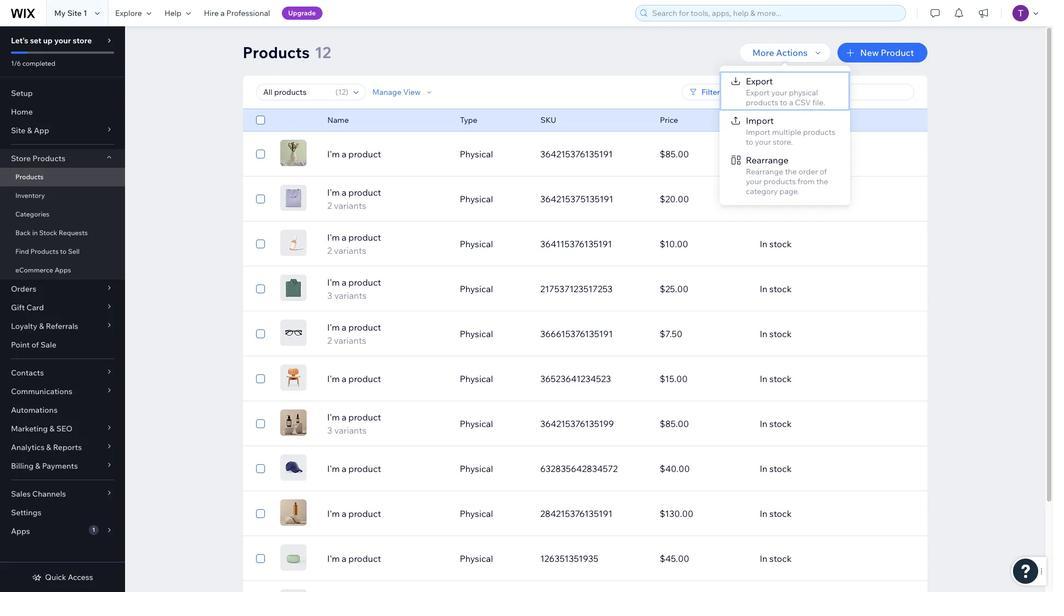 Task type: vqa. For each thing, say whether or not it's contained in the screenshot.


Task type: describe. For each thing, give the bounding box(es) containing it.
364115376135191 link
[[534, 231, 653, 257]]

physical link for 632835642834572
[[453, 456, 534, 482]]

physical link for 364215376135191
[[453, 141, 534, 167]]

in stock link for 36523641234523
[[753, 366, 873, 392]]

& for loyalty
[[39, 322, 44, 331]]

price
[[660, 115, 678, 125]]

364215376135199 link
[[534, 411, 653, 437]]

8 i'm from the top
[[327, 464, 340, 475]]

36523641234523 link
[[534, 366, 653, 392]]

in for 364215376135191
[[760, 149, 768, 160]]

Search... field
[[796, 84, 910, 100]]

i'm a product 3 variants for 364215376135199
[[327, 412, 381, 436]]

card
[[26, 303, 44, 313]]

categories link
[[0, 205, 125, 224]]

$85.00 for 364215376135199
[[660, 419, 689, 430]]

stock for 364215375135191
[[770, 194, 792, 205]]

1/6
[[11, 59, 21, 67]]

my
[[54, 8, 66, 18]]

physical for 366615376135191
[[460, 329, 493, 340]]

i'm a product 2 variants for 364115376135191
[[327, 232, 381, 256]]

products 12
[[243, 43, 331, 62]]

billing
[[11, 461, 34, 471]]

stock for 364215376135191
[[770, 149, 792, 160]]

setup link
[[0, 84, 125, 103]]

variants for 366615376135191
[[334, 335, 366, 346]]

& for marketing
[[50, 424, 55, 434]]

physical
[[789, 88, 818, 98]]

9 i'm from the top
[[327, 509, 340, 520]]

3 i'm from the top
[[327, 232, 340, 243]]

in stock link for 632835642834572
[[753, 456, 873, 482]]

i'm a product link for 36523641234523
[[321, 373, 453, 386]]

physical for 36523641234523
[[460, 374, 493, 385]]

364215375135191
[[540, 194, 614, 205]]

$10.00 link
[[653, 231, 753, 257]]

$40.00 link
[[653, 456, 753, 482]]

quick access button
[[32, 573, 93, 583]]

in stock link for 366615376135191
[[753, 321, 873, 347]]

products down the store
[[15, 173, 44, 181]]

in for 364215376135199
[[760, 419, 768, 430]]

physical for 364115376135191
[[460, 239, 493, 250]]

settings
[[11, 508, 41, 518]]

your inside export export your physical products to a csv file.
[[771, 88, 787, 98]]

2 rearrange from the top
[[746, 167, 784, 177]]

7 product from the top
[[349, 412, 381, 423]]

$7.50
[[660, 329, 683, 340]]

sidebar element
[[0, 26, 125, 593]]

1 vertical spatial apps
[[11, 527, 30, 537]]

in stock link for 126351351935
[[753, 546, 873, 572]]

$130.00
[[660, 509, 694, 520]]

217537123517253
[[540, 284, 613, 295]]

2 for 364115376135191
[[327, 245, 332, 256]]

0 horizontal spatial the
[[785, 167, 797, 177]]

1 product from the top
[[349, 149, 381, 160]]

1 horizontal spatial site
[[67, 8, 82, 18]]

filter button
[[682, 84, 730, 100]]

marketing & seo button
[[0, 420, 125, 438]]

i'm a product for 632835642834572
[[327, 464, 381, 475]]

in stock for 364215376135199
[[760, 419, 792, 430]]

automations link
[[0, 401, 125, 420]]

store.
[[773, 137, 793, 147]]

i'm a product for 36523641234523
[[327, 374, 381, 385]]

category
[[746, 187, 778, 196]]

in stock for 632835642834572
[[760, 464, 792, 475]]

contacts button
[[0, 364, 125, 382]]

products inside popup button
[[32, 154, 65, 163]]

physical link for 217537123517253
[[453, 276, 534, 302]]

variants for 364215375135191
[[334, 200, 366, 211]]

1 import from the top
[[746, 115, 774, 126]]

3 for 364215376135199
[[327, 425, 332, 436]]

in for 364115376135191
[[760, 239, 768, 250]]

variants for 364215376135199
[[334, 425, 367, 436]]

i'm a product link for 126351351935
[[321, 552, 453, 566]]

364215376135191
[[540, 149, 613, 160]]

1 inside sidebar element
[[92, 527, 95, 534]]

home link
[[0, 103, 125, 121]]

364215375135191 link
[[534, 186, 653, 212]]

i'm a product for 284215376135191
[[327, 509, 381, 520]]

gift card
[[11, 303, 44, 313]]

physical link for 364215376135199
[[453, 411, 534, 437]]

$20.00 link
[[653, 186, 753, 212]]

inventory link
[[0, 187, 125, 205]]

i'm a product link for 364215376135191
[[321, 148, 453, 161]]

back
[[15, 229, 31, 237]]

products inside import import multiple products to your store.
[[803, 127, 836, 137]]

$15.00
[[660, 374, 688, 385]]

$85.00 link for 364215376135199
[[653, 411, 753, 437]]

ecommerce
[[15, 266, 53, 274]]

billing & payments
[[11, 461, 78, 471]]

store
[[73, 36, 92, 46]]

page.
[[780, 187, 800, 196]]

products up unsaved view field
[[243, 43, 310, 62]]

sales channels
[[11, 489, 66, 499]]

stock for 284215376135191
[[770, 509, 792, 520]]

in stock link for 217537123517253
[[753, 276, 873, 302]]

new product
[[861, 47, 914, 58]]

product
[[881, 47, 914, 58]]

in stock for 126351351935
[[760, 554, 792, 565]]

& for site
[[27, 126, 32, 136]]

5 product from the top
[[349, 322, 381, 333]]

reports
[[53, 443, 82, 453]]

$25.00
[[660, 284, 689, 295]]

8 product from the top
[[349, 464, 381, 475]]

364215376135199
[[540, 419, 614, 430]]

manage
[[372, 87, 401, 97]]

2 import from the top
[[746, 127, 771, 137]]

1/6 completed
[[11, 59, 55, 67]]

(
[[335, 87, 338, 97]]

access
[[68, 573, 93, 583]]

stock for 366615376135191
[[770, 329, 792, 340]]

physical for 364215376135199
[[460, 419, 493, 430]]

$85.00 for 364215376135191
[[660, 149, 689, 160]]

view
[[403, 87, 421, 97]]

your inside rearrange rearrange the order of your products from the category page.
[[746, 177, 762, 187]]

2 i'm from the top
[[327, 187, 340, 198]]

hire a professional link
[[197, 0, 277, 26]]

physical for 364215376135191
[[460, 149, 493, 160]]

$20.00
[[660, 194, 689, 205]]

products inside export export your physical products to a csv file.
[[746, 98, 778, 108]]

actions
[[776, 47, 808, 58]]

5 i'm from the top
[[327, 322, 340, 333]]

gift
[[11, 303, 25, 313]]

$7.50 link
[[653, 321, 753, 347]]

in for 284215376135191
[[760, 509, 768, 520]]

channels
[[32, 489, 66, 499]]

set
[[30, 36, 41, 46]]

4 product from the top
[[349, 277, 381, 288]]

& for analytics
[[46, 443, 51, 453]]

364115376135191
[[540, 239, 612, 250]]

in stock for 364115376135191
[[760, 239, 792, 250]]

quick
[[45, 573, 66, 583]]

i'm a product for 126351351935
[[327, 554, 381, 565]]

manage view button
[[372, 87, 434, 97]]

sales
[[11, 489, 31, 499]]

back in stock requests link
[[0, 224, 125, 243]]

2 product from the top
[[349, 187, 381, 198]]

back in stock requests
[[15, 229, 88, 237]]

type
[[460, 115, 477, 125]]

in for 366615376135191
[[760, 329, 768, 340]]

physical for 284215376135191
[[460, 509, 493, 520]]

up
[[43, 36, 53, 46]]

10 i'm from the top
[[327, 554, 340, 565]]

in stock for 284215376135191
[[760, 509, 792, 520]]

to inside export export your physical products to a csv file.
[[780, 98, 788, 108]]

more
[[753, 47, 774, 58]]

let's
[[11, 36, 28, 46]]

1 rearrange from the top
[[746, 155, 789, 166]]

$45.00 link
[[653, 546, 753, 572]]

seo
[[56, 424, 72, 434]]

billing & payments button
[[0, 457, 125, 476]]

loyalty & referrals
[[11, 322, 78, 331]]

products inside rearrange rearrange the order of your products from the category page.
[[764, 177, 796, 187]]

i'm a product link for 284215376135191
[[321, 507, 453, 521]]

10 product from the top
[[349, 554, 381, 565]]

requests
[[59, 229, 88, 237]]

physical link for 364115376135191
[[453, 231, 534, 257]]

i'm a product link for 632835642834572
[[321, 463, 453, 476]]

analytics & reports
[[11, 443, 82, 453]]

$10.00
[[660, 239, 688, 250]]

284215376135191
[[540, 509, 613, 520]]



Task type: locate. For each thing, give the bounding box(es) containing it.
0 vertical spatial of
[[820, 167, 827, 177]]

1 $85.00 link from the top
[[653, 141, 753, 167]]

more actions button
[[740, 43, 831, 63]]

to inside sidebar element
[[60, 247, 67, 256]]

products
[[243, 43, 310, 62], [32, 154, 65, 163], [15, 173, 44, 181], [30, 247, 59, 256]]

1 physical link from the top
[[453, 141, 534, 167]]

1 i'm from the top
[[327, 149, 340, 160]]

& left seo
[[50, 424, 55, 434]]

366615376135191
[[540, 329, 613, 340]]

8 in stock from the top
[[760, 464, 792, 475]]

name
[[327, 115, 349, 125]]

stock for 364215376135199
[[770, 419, 792, 430]]

6 i'm from the top
[[327, 374, 340, 385]]

i'm a product
[[327, 149, 381, 160], [327, 374, 381, 385], [327, 464, 381, 475], [327, 509, 381, 520], [327, 554, 381, 565]]

7 in stock from the top
[[760, 419, 792, 430]]

1 export from the top
[[746, 76, 773, 87]]

products left from
[[764, 177, 796, 187]]

physical link
[[453, 141, 534, 167], [453, 186, 534, 212], [453, 231, 534, 257], [453, 276, 534, 302], [453, 321, 534, 347], [453, 366, 534, 392], [453, 411, 534, 437], [453, 456, 534, 482], [453, 501, 534, 527], [453, 546, 534, 572]]

12 down upgrade button
[[315, 43, 331, 62]]

12 for products 12
[[315, 43, 331, 62]]

csv
[[795, 98, 811, 108]]

to left "store."
[[746, 137, 754, 147]]

1 vertical spatial 1
[[92, 527, 95, 534]]

your
[[54, 36, 71, 46], [771, 88, 787, 98], [755, 137, 771, 147], [746, 177, 762, 187]]

products link
[[0, 168, 125, 187]]

to left sell
[[60, 247, 67, 256]]

9 product from the top
[[349, 509, 381, 520]]

0 horizontal spatial inventory
[[15, 191, 45, 200]]

products down file.
[[803, 127, 836, 137]]

4 physical from the top
[[460, 284, 493, 295]]

$85.00
[[660, 149, 689, 160], [660, 419, 689, 430]]

0 vertical spatial 12
[[315, 43, 331, 62]]

1 vertical spatial products
[[803, 127, 836, 137]]

7 stock from the top
[[770, 419, 792, 430]]

1 vertical spatial inventory
[[15, 191, 45, 200]]

7 in from the top
[[760, 419, 768, 430]]

2 i'm a product 3 variants from the top
[[327, 412, 381, 436]]

inventory up categories
[[15, 191, 45, 200]]

3 i'm a product link from the top
[[321, 463, 453, 476]]

inventory up multiple
[[760, 115, 794, 125]]

sales channels button
[[0, 485, 125, 504]]

& left app on the top of the page
[[27, 126, 32, 136]]

of inside rearrange rearrange the order of your products from the category page.
[[820, 167, 827, 177]]

1 right my
[[83, 8, 87, 18]]

0 vertical spatial 3
[[327, 290, 332, 301]]

9 physical from the top
[[460, 509, 493, 520]]

my site 1
[[54, 8, 87, 18]]

your inside sidebar element
[[54, 36, 71, 46]]

8 stock from the top
[[770, 464, 792, 475]]

upgrade button
[[282, 7, 322, 20]]

in stock
[[760, 149, 792, 160], [760, 194, 792, 205], [760, 239, 792, 250], [760, 284, 792, 295], [760, 329, 792, 340], [760, 374, 792, 385], [760, 419, 792, 430], [760, 464, 792, 475], [760, 509, 792, 520], [760, 554, 792, 565]]

in
[[32, 229, 38, 237]]

3 i'm a product from the top
[[327, 464, 381, 475]]

$85.00 link up $20.00 link
[[653, 141, 753, 167]]

1 3 from the top
[[327, 290, 332, 301]]

0 vertical spatial $85.00
[[660, 149, 689, 160]]

6 in from the top
[[760, 374, 768, 385]]

0 vertical spatial export
[[746, 76, 773, 87]]

2 for 364215375135191
[[327, 200, 332, 211]]

4 in from the top
[[760, 284, 768, 295]]

4 in stock link from the top
[[753, 276, 873, 302]]

$40.00
[[660, 464, 690, 475]]

126351351935 link
[[534, 546, 653, 572]]

0 vertical spatial site
[[67, 8, 82, 18]]

3 product from the top
[[349, 232, 381, 243]]

stock for 36523641234523
[[770, 374, 792, 385]]

4 in stock from the top
[[760, 284, 792, 295]]

of inside sidebar element
[[32, 340, 39, 350]]

1 2 from the top
[[327, 200, 332, 211]]

products up multiple
[[746, 98, 778, 108]]

& left reports
[[46, 443, 51, 453]]

i'm a product 2 variants for 364215375135191
[[327, 187, 381, 211]]

inventory
[[760, 115, 794, 125], [15, 191, 45, 200]]

i'm a product 3 variants for 217537123517253
[[327, 277, 381, 301]]

3
[[327, 290, 332, 301], [327, 425, 332, 436]]

new
[[861, 47, 879, 58]]

in stock link for 364115376135191
[[753, 231, 873, 257]]

hire a professional
[[204, 8, 270, 18]]

settings link
[[0, 504, 125, 522]]

in stock for 366615376135191
[[760, 329, 792, 340]]

10 in from the top
[[760, 554, 768, 565]]

2 physical from the top
[[460, 194, 493, 205]]

orders button
[[0, 280, 125, 298]]

2 for 366615376135191
[[327, 335, 332, 346]]

your inside import import multiple products to your store.
[[755, 137, 771, 147]]

0 vertical spatial $85.00 link
[[653, 141, 753, 167]]

1 i'm a product 2 variants from the top
[[327, 187, 381, 211]]

physical for 217537123517253
[[460, 284, 493, 295]]

0 vertical spatial rearrange
[[746, 155, 789, 166]]

2 in stock from the top
[[760, 194, 792, 205]]

1 physical from the top
[[460, 149, 493, 160]]

0 horizontal spatial of
[[32, 340, 39, 350]]

in stock link
[[753, 141, 873, 167], [753, 186, 873, 212], [753, 231, 873, 257], [753, 276, 873, 302], [753, 321, 873, 347], [753, 366, 873, 392], [753, 411, 873, 437], [753, 456, 873, 482], [753, 501, 873, 527], [753, 546, 873, 572]]

loyalty
[[11, 322, 37, 331]]

2 stock from the top
[[770, 194, 792, 205]]

1 vertical spatial 12
[[338, 87, 346, 97]]

stock for 632835642834572
[[770, 464, 792, 475]]

1 vertical spatial $85.00 link
[[653, 411, 753, 437]]

1 vertical spatial of
[[32, 340, 39, 350]]

stock for 126351351935
[[770, 554, 792, 565]]

in for 364215375135191
[[760, 194, 768, 205]]

stock for 217537123517253
[[770, 284, 792, 295]]

217537123517253 link
[[534, 276, 653, 302]]

None checkbox
[[256, 283, 265, 296], [256, 373, 265, 386], [256, 418, 265, 431], [256, 283, 265, 296], [256, 373, 265, 386], [256, 418, 265, 431]]

your left physical
[[771, 88, 787, 98]]

import left "store."
[[746, 127, 771, 137]]

from
[[798, 177, 815, 187]]

physical link for 366615376135191
[[453, 321, 534, 347]]

sale
[[41, 340, 56, 350]]

product
[[349, 149, 381, 160], [349, 187, 381, 198], [349, 232, 381, 243], [349, 277, 381, 288], [349, 322, 381, 333], [349, 374, 381, 385], [349, 412, 381, 423], [349, 464, 381, 475], [349, 509, 381, 520], [349, 554, 381, 565]]

a inside export export your physical products to a csv file.
[[789, 98, 793, 108]]

126351351935
[[540, 554, 599, 565]]

2 in from the top
[[760, 194, 768, 205]]

( 12 )
[[335, 87, 348, 97]]

7 i'm from the top
[[327, 412, 340, 423]]

referrals
[[46, 322, 78, 331]]

products up ecommerce apps
[[30, 247, 59, 256]]

1 vertical spatial to
[[746, 137, 754, 147]]

manage view
[[372, 87, 421, 97]]

2 3 from the top
[[327, 425, 332, 436]]

$130.00 link
[[653, 501, 753, 527]]

3 stock from the top
[[770, 239, 792, 250]]

find products to sell link
[[0, 243, 125, 261]]

0 vertical spatial inventory
[[760, 115, 794, 125]]

1 vertical spatial $85.00
[[660, 419, 689, 430]]

0 horizontal spatial 12
[[315, 43, 331, 62]]

2 physical link from the top
[[453, 186, 534, 212]]

632835642834572
[[540, 464, 618, 475]]

0 horizontal spatial apps
[[11, 527, 30, 537]]

variants for 217537123517253
[[334, 290, 367, 301]]

2 i'm a product link from the top
[[321, 373, 453, 386]]

1 horizontal spatial to
[[746, 137, 754, 147]]

1 down settings link
[[92, 527, 95, 534]]

9 in stock link from the top
[[753, 501, 873, 527]]

in for 126351351935
[[760, 554, 768, 565]]

in stock link for 364215376135199
[[753, 411, 873, 437]]

0 vertical spatial to
[[780, 98, 788, 108]]

9 in stock from the top
[[760, 509, 792, 520]]

point of sale
[[11, 340, 56, 350]]

1 vertical spatial rearrange
[[746, 167, 784, 177]]

2 vertical spatial to
[[60, 247, 67, 256]]

0 vertical spatial import
[[746, 115, 774, 126]]

5 i'm a product link from the top
[[321, 552, 453, 566]]

in stock link for 284215376135191
[[753, 501, 873, 527]]

1 in from the top
[[760, 149, 768, 160]]

to left csv
[[780, 98, 788, 108]]

new product button
[[838, 43, 927, 63]]

6 physical from the top
[[460, 374, 493, 385]]

1 horizontal spatial 12
[[338, 87, 346, 97]]

2 vertical spatial i'm a product 2 variants
[[327, 322, 381, 346]]

4 i'm a product from the top
[[327, 509, 381, 520]]

in stock for 364215376135191
[[760, 149, 792, 160]]

products up products link
[[32, 154, 65, 163]]

import
[[746, 115, 774, 126], [746, 127, 771, 137]]

the right from
[[817, 177, 829, 187]]

your left page.
[[746, 177, 762, 187]]

10 in stock link from the top
[[753, 546, 873, 572]]

your left "store."
[[755, 137, 771, 147]]

6 physical link from the top
[[453, 366, 534, 392]]

6 in stock link from the top
[[753, 366, 873, 392]]

8 physical link from the top
[[453, 456, 534, 482]]

analytics & reports button
[[0, 438, 125, 457]]

to inside import import multiple products to your store.
[[746, 137, 754, 147]]

2 vertical spatial products
[[764, 177, 796, 187]]

export
[[746, 76, 773, 87], [746, 88, 770, 98]]

2 in stock link from the top
[[753, 186, 873, 212]]

4 i'm from the top
[[327, 277, 340, 288]]

physical
[[460, 149, 493, 160], [460, 194, 493, 205], [460, 239, 493, 250], [460, 284, 493, 295], [460, 329, 493, 340], [460, 374, 493, 385], [460, 419, 493, 430], [460, 464, 493, 475], [460, 509, 493, 520], [460, 554, 493, 565]]

1 i'm a product link from the top
[[321, 148, 453, 161]]

0 vertical spatial apps
[[55, 266, 71, 274]]

upgrade
[[288, 9, 316, 17]]

& right billing at the bottom left of the page
[[35, 461, 40, 471]]

in for 36523641234523
[[760, 374, 768, 385]]

1 horizontal spatial 1
[[92, 527, 95, 534]]

1 vertical spatial import
[[746, 127, 771, 137]]

rearrange down "store."
[[746, 155, 789, 166]]

i'm a product 3 variants
[[327, 277, 381, 301], [327, 412, 381, 436]]

1 vertical spatial i'm a product 3 variants
[[327, 412, 381, 436]]

in for 217537123517253
[[760, 284, 768, 295]]

rearrange rearrange the order of your products from the category page.
[[746, 155, 829, 196]]

6 in stock from the top
[[760, 374, 792, 385]]

site & app
[[11, 126, 49, 136]]

multiple
[[772, 127, 802, 137]]

3 physical from the top
[[460, 239, 493, 250]]

2 horizontal spatial to
[[780, 98, 788, 108]]

3 in from the top
[[760, 239, 768, 250]]

contacts
[[11, 368, 44, 378]]

point of sale link
[[0, 336, 125, 354]]

2 $85.00 link from the top
[[653, 411, 753, 437]]

site & app button
[[0, 121, 125, 140]]

Search for tools, apps, help & more... field
[[649, 5, 903, 21]]

& inside dropdown button
[[50, 424, 55, 434]]

5 in from the top
[[760, 329, 768, 340]]

$15.00 link
[[653, 366, 753, 392]]

1 $85.00 from the top
[[660, 149, 689, 160]]

$45.00
[[660, 554, 689, 565]]

apps down settings
[[11, 527, 30, 537]]

stock for 364115376135191
[[770, 239, 792, 250]]

$85.00 up the $40.00
[[660, 419, 689, 430]]

of left sale
[[32, 340, 39, 350]]

1 in stock from the top
[[760, 149, 792, 160]]

2 2 from the top
[[327, 245, 332, 256]]

physical link for 284215376135191
[[453, 501, 534, 527]]

in stock link for 364215376135191
[[753, 141, 873, 167]]

3 for 217537123517253
[[327, 290, 332, 301]]

point
[[11, 340, 30, 350]]

physical for 632835642834572
[[460, 464, 493, 475]]

12 up name
[[338, 87, 346, 97]]

10 physical link from the top
[[453, 546, 534, 572]]

10 physical from the top
[[460, 554, 493, 565]]

site down home
[[11, 126, 25, 136]]

store products
[[11, 154, 65, 163]]

0 vertical spatial 1
[[83, 8, 87, 18]]

12 for ( 12 )
[[338, 87, 346, 97]]

physical for 364215375135191
[[460, 194, 493, 205]]

variants for 364115376135191
[[334, 245, 366, 256]]

8 physical from the top
[[460, 464, 493, 475]]

4 i'm a product link from the top
[[321, 507, 453, 521]]

6 stock from the top
[[770, 374, 792, 385]]

0 horizontal spatial to
[[60, 247, 67, 256]]

1 horizontal spatial apps
[[55, 266, 71, 274]]

site inside dropdown button
[[11, 126, 25, 136]]

i'm a product 2 variants for 366615376135191
[[327, 322, 381, 346]]

the left the order
[[785, 167, 797, 177]]

in stock for 36523641234523
[[760, 374, 792, 385]]

3 2 from the top
[[327, 335, 332, 346]]

3 i'm a product 2 variants from the top
[[327, 322, 381, 346]]

sku
[[540, 115, 556, 125]]

communications button
[[0, 382, 125, 401]]

products
[[746, 98, 778, 108], [803, 127, 836, 137], [764, 177, 796, 187]]

quick access
[[45, 573, 93, 583]]

explore
[[115, 8, 142, 18]]

import up multiple
[[746, 115, 774, 126]]

rearrange
[[746, 155, 789, 166], [746, 167, 784, 177]]

apps down find products to sell link
[[55, 266, 71, 274]]

$85.00 link for 364215376135191
[[653, 141, 753, 167]]

physical link for 126351351935
[[453, 546, 534, 572]]

4 stock from the top
[[770, 284, 792, 295]]

in stock for 217537123517253
[[760, 284, 792, 295]]

1 i'm a product from the top
[[327, 149, 381, 160]]

sell
[[68, 247, 80, 256]]

0 vertical spatial 2
[[327, 200, 332, 211]]

your right up at the left top of page
[[54, 36, 71, 46]]

5 stock from the top
[[770, 329, 792, 340]]

1 in stock link from the top
[[753, 141, 873, 167]]

9 stock from the top
[[770, 509, 792, 520]]

9 physical link from the top
[[453, 501, 534, 527]]

366615376135191 link
[[534, 321, 653, 347]]

store products button
[[0, 149, 125, 168]]

store
[[11, 154, 31, 163]]

1 vertical spatial site
[[11, 126, 25, 136]]

Unsaved view field
[[260, 84, 332, 100]]

site right my
[[67, 8, 82, 18]]

0 vertical spatial i'm a product 3 variants
[[327, 277, 381, 301]]

in stock for 364215375135191
[[760, 194, 792, 205]]

physical link for 364215375135191
[[453, 186, 534, 212]]

1 horizontal spatial the
[[817, 177, 829, 187]]

order
[[799, 167, 818, 177]]

2 $85.00 from the top
[[660, 419, 689, 430]]

1 vertical spatial i'm a product 2 variants
[[327, 232, 381, 256]]

5 i'm a product from the top
[[327, 554, 381, 565]]

i'm a product for 364215376135191
[[327, 149, 381, 160]]

9 in from the top
[[760, 509, 768, 520]]

1 horizontal spatial of
[[820, 167, 827, 177]]

i'm a product link
[[321, 148, 453, 161], [321, 373, 453, 386], [321, 463, 453, 476], [321, 507, 453, 521], [321, 552, 453, 566]]

5 physical link from the top
[[453, 321, 534, 347]]

10 in stock from the top
[[760, 554, 792, 565]]

0 horizontal spatial 1
[[83, 8, 87, 18]]

6 product from the top
[[349, 374, 381, 385]]

more actions
[[753, 47, 808, 58]]

in stock link for 364215375135191
[[753, 186, 873, 212]]

professional
[[226, 8, 270, 18]]

2 vertical spatial 2
[[327, 335, 332, 346]]

0 vertical spatial products
[[746, 98, 778, 108]]

1 i'm a product 3 variants from the top
[[327, 277, 381, 301]]

None checkbox
[[256, 114, 265, 127], [256, 148, 265, 161], [256, 193, 265, 206], [256, 238, 265, 251], [256, 328, 265, 341], [256, 463, 265, 476], [256, 507, 265, 521], [256, 552, 265, 566], [256, 114, 265, 127], [256, 148, 265, 161], [256, 193, 265, 206], [256, 238, 265, 251], [256, 328, 265, 341], [256, 463, 265, 476], [256, 507, 265, 521], [256, 552, 265, 566]]

2 i'm a product 2 variants from the top
[[327, 232, 381, 256]]

$85.00 down price
[[660, 149, 689, 160]]

8 in from the top
[[760, 464, 768, 475]]

import import multiple products to your store.
[[746, 115, 836, 147]]

1 vertical spatial 3
[[327, 425, 332, 436]]

1 horizontal spatial inventory
[[760, 115, 794, 125]]

1 stock from the top
[[770, 149, 792, 160]]

& inside dropdown button
[[27, 126, 32, 136]]

& for billing
[[35, 461, 40, 471]]

physical for 126351351935
[[460, 554, 493, 565]]

i'm a product 2 variants
[[327, 187, 381, 211], [327, 232, 381, 256], [327, 322, 381, 346]]

& right loyalty
[[39, 322, 44, 331]]

filter
[[701, 87, 720, 97]]

in for 632835642834572
[[760, 464, 768, 475]]

2 export from the top
[[746, 88, 770, 98]]

menu containing export
[[720, 71, 850, 200]]

10 stock from the top
[[770, 554, 792, 565]]

hire
[[204, 8, 219, 18]]

rearrange up category
[[746, 167, 784, 177]]

1 vertical spatial export
[[746, 88, 770, 98]]

apps inside the ecommerce apps link
[[55, 266, 71, 274]]

of right the order
[[820, 167, 827, 177]]

7 in stock link from the top
[[753, 411, 873, 437]]

0 vertical spatial i'm a product 2 variants
[[327, 187, 381, 211]]

8 in stock link from the top
[[753, 456, 873, 482]]

1 vertical spatial 2
[[327, 245, 332, 256]]

364215376135191 link
[[534, 141, 653, 167]]

menu
[[720, 71, 850, 200]]

0 horizontal spatial site
[[11, 126, 25, 136]]

physical link for 36523641234523
[[453, 366, 534, 392]]

$85.00 link down $15.00 link
[[653, 411, 753, 437]]

inventory inside sidebar element
[[15, 191, 45, 200]]

stock
[[39, 229, 57, 237]]

3 physical link from the top
[[453, 231, 534, 257]]



